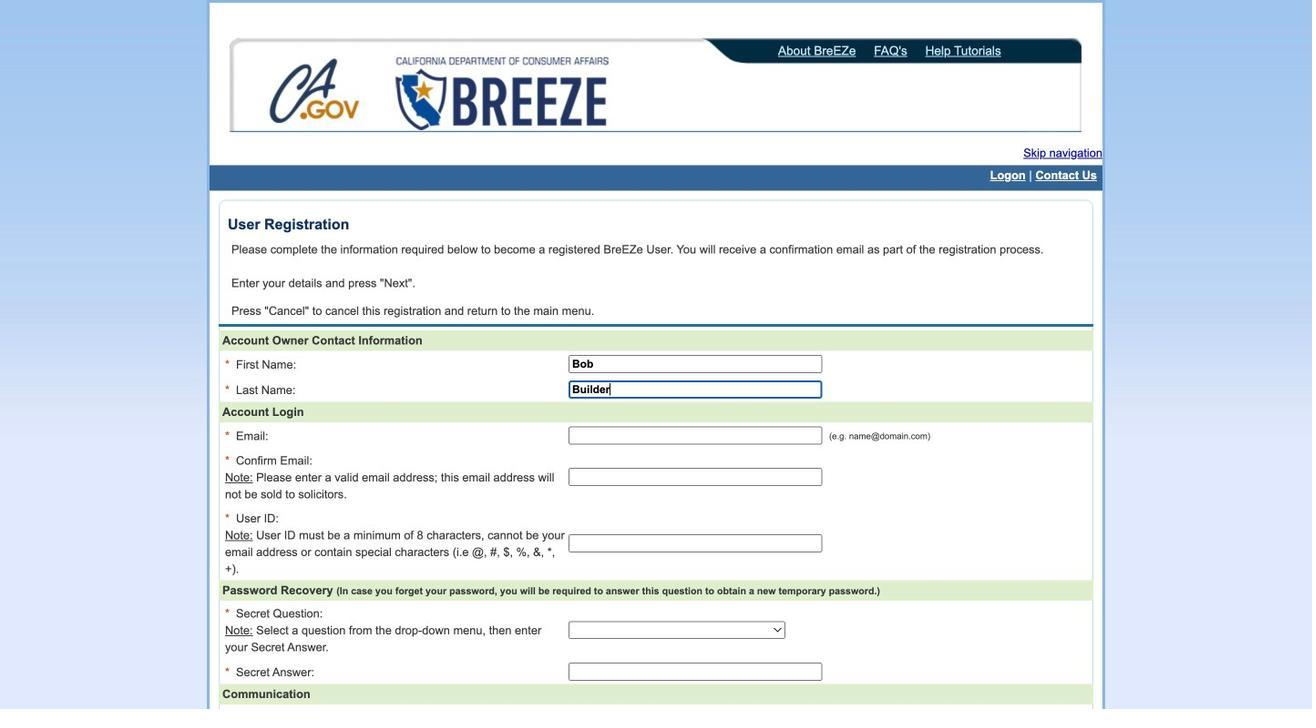 Task type: locate. For each thing, give the bounding box(es) containing it.
None text field
[[569, 355, 822, 373], [569, 381, 822, 399], [569, 535, 822, 553], [569, 663, 822, 681], [569, 355, 822, 373], [569, 381, 822, 399], [569, 535, 822, 553], [569, 663, 822, 681]]

ca.gov image
[[269, 57, 362, 128]]

None text field
[[569, 427, 822, 445], [569, 468, 822, 487], [569, 427, 822, 445], [569, 468, 822, 487]]

state of california breeze image
[[392, 57, 612, 130]]



